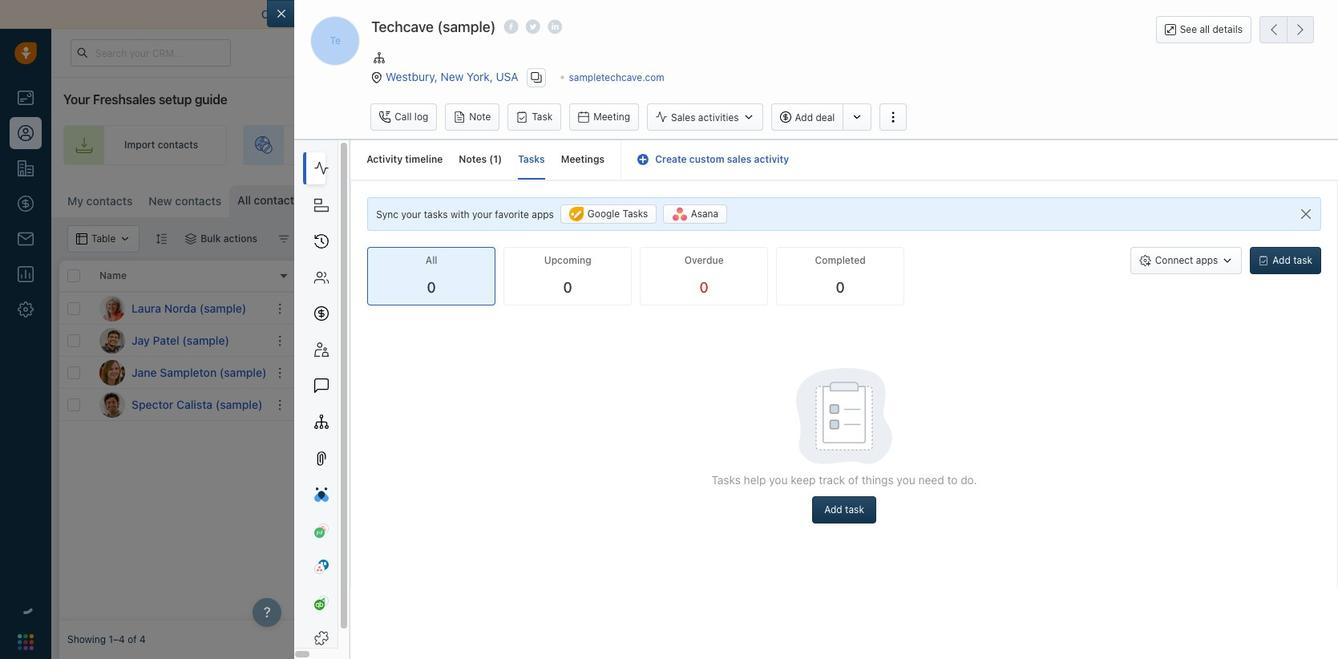 Task type: describe. For each thing, give the bounding box(es) containing it.
see all details
[[1180, 23, 1243, 35]]

janesampleton@gmail.com link
[[308, 364, 429, 381]]

activities
[[698, 111, 739, 123]]

import for "import contacts" link at the top of page
[[124, 139, 155, 151]]

call log
[[395, 111, 429, 123]]

container_wx8msf4aqz5i3rn1 image inside customize table button
[[997, 193, 1008, 205]]

log
[[415, 111, 429, 123]]

westbury, new york, usa
[[386, 69, 519, 83]]

contacts inside import contacts button
[[1161, 192, 1201, 205]]

dialog containing techcave (sample)
[[267, 0, 1339, 659]]

0 horizontal spatial container_wx8msf4aqz5i3rn1 image
[[705, 303, 716, 314]]

notes ( 1 )
[[459, 153, 502, 165]]

add
[[626, 302, 643, 314]]

york,
[[467, 69, 493, 83]]

mailbox
[[336, 7, 377, 21]]

sales inside dialog
[[727, 153, 752, 165]]

contacts right my
[[86, 194, 133, 208]]

spector
[[132, 397, 174, 411]]

import contacts button
[[1106, 185, 1209, 213]]

press space to select this row. row containing spectorcalista@gmail.com
[[300, 389, 1331, 421]]

click
[[589, 302, 612, 314]]

create for create custom sales activity
[[655, 153, 687, 165]]

s image
[[99, 392, 125, 417]]

my
[[67, 194, 83, 208]]

laura norda (sample) link
[[132, 300, 247, 316]]

laura
[[132, 301, 161, 315]]

contacts up bulk
[[175, 194, 221, 208]]

way
[[583, 7, 604, 21]]

twitter circled image
[[526, 19, 540, 35]]

sales for sales owner
[[700, 270, 726, 282]]

route leads to your team
[[692, 139, 808, 151]]

connect your mailbox to improve deliverability and enable 2-way sync of email conversations.
[[261, 7, 757, 21]]

team inside 'link'
[[785, 139, 808, 151]]

2 you from the left
[[897, 474, 916, 487]]

customize table
[[1012, 192, 1087, 205]]

close image
[[1315, 10, 1323, 18]]

bring in website leads link
[[243, 125, 435, 165]]

press space to select this row. row containing jaypatelsample@gmail.com
[[300, 325, 1331, 357]]

press space to select this row. row containing lauranordasample@gmail.com
[[300, 293, 1331, 325]]

tasks inside button
[[623, 208, 648, 220]]

press space to select this row. row containing laura norda (sample)
[[59, 293, 300, 325]]

your down more...
[[401, 208, 421, 220]]

2-
[[571, 7, 583, 21]]

1 you from the left
[[769, 474, 788, 487]]

sampletechcave.com
[[569, 71, 665, 83]]

press space to select this row. row containing jane sampleton (sample)
[[59, 357, 300, 389]]

1 vertical spatial add task
[[825, 504, 865, 516]]

new contacts
[[149, 194, 221, 208]]

more...
[[386, 195, 419, 207]]

row group containing lauranordasample@gmail.com
[[300, 293, 1331, 421]]

create sales sequence link
[[853, 125, 1048, 165]]

import contacts for "import contacts" link at the top of page
[[124, 139, 198, 151]]

bulk actions
[[201, 233, 258, 245]]

1 team from the left
[[563, 139, 586, 151]]

4167348672
[[428, 301, 486, 313]]

status
[[820, 270, 851, 282]]

0 horizontal spatial new
[[149, 194, 172, 208]]

sync
[[376, 208, 399, 220]]

conversations.
[[679, 7, 757, 21]]

spector calista (sample) link
[[132, 397, 263, 413]]

asana button
[[664, 205, 728, 224]]

0 horizontal spatial apps
[[532, 208, 554, 220]]

set up your sales pipeline link
[[1064, 125, 1273, 165]]

invite
[[512, 139, 537, 151]]

google
[[588, 208, 620, 220]]

j image for jay patel (sample)
[[99, 328, 125, 353]]

jane sampleton (sample) link
[[132, 365, 267, 381]]

jaypatelsample@gmail.com link
[[308, 332, 431, 349]]

with
[[451, 208, 470, 220]]

sampleton
[[160, 365, 217, 379]]

contact
[[1287, 192, 1323, 205]]

meeting button
[[570, 104, 639, 131]]

deliverability
[[439, 7, 507, 21]]

my contacts
[[67, 194, 133, 208]]

j image for jane sampleton (sample)
[[99, 360, 125, 385]]

techcave
[[371, 18, 434, 35]]

import contacts link
[[63, 125, 227, 165]]

set up your sales pipeline
[[1125, 139, 1244, 151]]

invite your team
[[512, 139, 586, 151]]

2 vertical spatial of
[[128, 634, 137, 646]]

2 horizontal spatial sales
[[1181, 139, 1205, 151]]

freshworks switcher image
[[18, 634, 34, 650]]

0 for all
[[427, 279, 436, 296]]

qualified for spectorcalista@gmail.com
[[839, 399, 879, 411]]

(sample) for laura norda (sample)
[[200, 301, 247, 315]]

pipeline
[[1207, 139, 1244, 151]]

te
[[330, 35, 341, 47]]

notes
[[459, 153, 487, 165]]

l image
[[99, 296, 125, 321]]

12 more...
[[373, 195, 419, 207]]

details
[[1213, 23, 1243, 35]]

add down add contact button
[[1273, 255, 1291, 267]]

spectorcalista@gmail.com
[[308, 397, 427, 409]]

work
[[428, 270, 453, 282]]

note
[[469, 111, 491, 123]]

route leads to your team link
[[631, 125, 837, 165]]

1 vertical spatial of
[[848, 474, 859, 487]]

container_wx8msf4aqz5i3rn1 image for the bulk actions button
[[185, 233, 197, 245]]

linkedin circled image
[[548, 19, 562, 35]]

customize
[[1012, 192, 1061, 205]]

usa
[[496, 69, 519, 83]]

email
[[648, 7, 676, 21]]

contacts inside "import contacts" link
[[158, 139, 198, 151]]

add contact button
[[1244, 185, 1331, 213]]

up
[[1143, 139, 1155, 151]]

see
[[1180, 23, 1197, 35]]

sales activities
[[671, 111, 739, 123]]

1 horizontal spatial add task
[[1273, 255, 1313, 267]]

press space to select this row. row containing jay patel (sample)
[[59, 325, 300, 357]]

connect your mailbox link
[[261, 7, 380, 21]]

activity
[[754, 153, 789, 165]]

(sample) for jane sampleton (sample)
[[220, 365, 267, 379]]

⌘ o
[[436, 195, 455, 207]]

import contacts group
[[1106, 185, 1236, 213]]

add deal button
[[771, 104, 843, 131]]

connect for connect your mailbox to improve deliverability and enable 2-way sync of email conversations.
[[261, 7, 306, 21]]

+ click to add
[[581, 302, 643, 314]]

1 horizontal spatial task
[[1294, 255, 1313, 267]]

your
[[63, 92, 90, 107]]

all for all
[[426, 254, 438, 266]]

⌘
[[436, 195, 445, 207]]

create custom sales activity
[[655, 153, 789, 165]]

0 horizontal spatial task
[[845, 504, 865, 516]]

1
[[493, 153, 498, 165]]



Task type: vqa. For each thing, say whether or not it's contained in the screenshot.
13:00
no



Task type: locate. For each thing, give the bounding box(es) containing it.
1 0 from the left
[[427, 279, 436, 296]]

all contacts 4
[[237, 193, 315, 207]]

0 vertical spatial add task button
[[1251, 247, 1322, 275]]

name row
[[59, 261, 300, 293]]

add task down tasks help you keep track of things you need to do.
[[825, 504, 865, 516]]

patel
[[153, 333, 179, 347]]

team up meetings
[[563, 139, 586, 151]]

(sample) inside dialog
[[437, 18, 496, 35]]

0 for overdue
[[700, 279, 709, 296]]

0 vertical spatial qualified
[[839, 302, 879, 314]]

task down tasks help you keep track of things you need to do.
[[845, 504, 865, 516]]

1 horizontal spatial container_wx8msf4aqz5i3rn1 image
[[278, 233, 290, 245]]

team up activity
[[785, 139, 808, 151]]

create sales sequence
[[914, 139, 1019, 151]]

12
[[373, 195, 384, 207]]

import contacts down the setup
[[124, 139, 198, 151]]

2 row group from the left
[[300, 293, 1331, 421]]

0 down overdue
[[700, 279, 709, 296]]

sales left sequence
[[947, 139, 971, 151]]

to inside dialog
[[948, 474, 958, 487]]

1 horizontal spatial import contacts
[[1127, 192, 1201, 205]]

4 inside all contacts 4
[[308, 194, 315, 206]]

custom
[[690, 153, 725, 165]]

connect left te button
[[261, 7, 306, 21]]

setup
[[159, 92, 192, 107]]

1 vertical spatial add task button
[[813, 497, 877, 524]]

create custom sales activity link
[[638, 153, 789, 165]]

asana
[[691, 208, 719, 220]]

note button
[[445, 104, 500, 131]]

contacts down set up your sales pipeline
[[1161, 192, 1201, 205]]

new down "import contacts" link at the top of page
[[149, 194, 172, 208]]

container_wx8msf4aqz5i3rn1 image
[[185, 233, 197, 245], [278, 233, 290, 245]]

0 horizontal spatial create
[[655, 153, 687, 165]]

of right 1–4
[[128, 634, 137, 646]]

container_wx8msf4aqz5i3rn1 image inside the bulk actions button
[[185, 233, 197, 245]]

1 horizontal spatial team
[[785, 139, 808, 151]]

name
[[99, 270, 127, 282]]

import contacts for import contacts button on the top right of the page
[[1127, 192, 1201, 205]]

to inside route leads to your team 'link'
[[749, 139, 759, 151]]

1 horizontal spatial you
[[897, 474, 916, 487]]

(sample) right "norda"
[[200, 301, 247, 315]]

0 horizontal spatial all
[[237, 193, 251, 207]]

dialog
[[267, 0, 1339, 659]]

2 team from the left
[[785, 139, 808, 151]]

task down contact on the right top of page
[[1294, 255, 1313, 267]]

sales inside grid
[[700, 270, 726, 282]]

j image left jay
[[99, 328, 125, 353]]

sales for sales activities
[[671, 111, 696, 123]]

bulk
[[201, 233, 221, 245]]

0 horizontal spatial sales
[[671, 111, 696, 123]]

add task button down tasks help you keep track of things you need to do.
[[813, 497, 877, 524]]

1–4
[[109, 634, 125, 646]]

)
[[498, 153, 502, 165]]

all up the actions
[[237, 193, 251, 207]]

tasks right google
[[623, 208, 648, 220]]

to inside 'press space to select this row.' 'row'
[[614, 302, 624, 314]]

row group
[[59, 293, 300, 421], [300, 293, 1331, 421]]

new left york, on the left of page
[[441, 69, 464, 83]]

1 horizontal spatial sales
[[947, 139, 971, 151]]

1 vertical spatial apps
[[1196, 255, 1219, 267]]

container_wx8msf4aqz5i3rn1 image for the filter by "button"
[[278, 233, 290, 245]]

0 vertical spatial connect
[[261, 7, 306, 21]]

sales activities button
[[647, 104, 771, 131], [647, 104, 763, 131]]

0 vertical spatial task
[[1294, 255, 1313, 267]]

0 horizontal spatial team
[[563, 139, 586, 151]]

0 vertical spatial import
[[124, 139, 155, 151]]

1 qualified from the top
[[839, 302, 879, 314]]

create left sequence
[[914, 139, 945, 151]]

1 horizontal spatial sales
[[700, 270, 726, 282]]

0 vertical spatial new
[[441, 69, 464, 83]]

your freshsales setup guide
[[63, 92, 227, 107]]

you left need
[[897, 474, 916, 487]]

filter by
[[296, 233, 334, 245]]

1 horizontal spatial import
[[1127, 192, 1158, 205]]

(sample) for jay patel (sample)
[[182, 333, 229, 347]]

your up activity
[[761, 139, 782, 151]]

1 horizontal spatial connect
[[1155, 255, 1194, 267]]

3 0 from the left
[[700, 279, 709, 296]]

1 horizontal spatial 4
[[308, 194, 315, 206]]

1 horizontal spatial leads
[[722, 139, 747, 151]]

leads up activity
[[381, 139, 406, 151]]

0 vertical spatial of
[[634, 7, 645, 21]]

of
[[634, 7, 645, 21], [848, 474, 859, 487], [128, 634, 137, 646]]

you
[[769, 474, 788, 487], [897, 474, 916, 487]]

1 vertical spatial import
[[1127, 192, 1158, 205]]

your right with
[[472, 208, 492, 220]]

j image left jane
[[99, 360, 125, 385]]

1 horizontal spatial of
[[634, 7, 645, 21]]

import contacts down set up your sales pipeline link
[[1127, 192, 1201, 205]]

connect inside dialog
[[1155, 255, 1194, 267]]

container_wx8msf4aqz5i3rn1 image left filter
[[278, 233, 290, 245]]

jay patel (sample) link
[[132, 332, 229, 348]]

(sample) right sampleton
[[220, 365, 267, 379]]

all up work
[[426, 254, 438, 266]]

row group containing laura norda (sample)
[[59, 293, 300, 421]]

0 horizontal spatial sales
[[727, 153, 752, 165]]

add
[[795, 111, 813, 123], [1266, 192, 1285, 205], [1273, 255, 1291, 267], [825, 504, 843, 516]]

sales down overdue
[[700, 270, 726, 282]]

tasks
[[424, 208, 448, 220]]

qualified for janesampleton@gmail.com
[[839, 366, 879, 379]]

import down your freshsales setup guide
[[124, 139, 155, 151]]

1 vertical spatial import contacts
[[1127, 192, 1201, 205]]

sales left pipeline
[[1181, 139, 1205, 151]]

add contact
[[1266, 192, 1323, 205]]

tasks for tasks help you keep track of things you need to do.
[[712, 474, 741, 487]]

contacts up the filter by "button"
[[254, 193, 300, 207]]

laura norda (sample)
[[132, 301, 247, 315]]

do.
[[961, 474, 977, 487]]

1 leads from the left
[[381, 139, 406, 151]]

invite your team link
[[451, 125, 615, 165]]

google tasks button
[[560, 205, 657, 224]]

1 horizontal spatial create
[[914, 139, 945, 151]]

2 qualified from the top
[[839, 366, 879, 379]]

1 vertical spatial tasks
[[623, 208, 648, 220]]

add inside add deal button
[[795, 111, 813, 123]]

0 horizontal spatial connect
[[261, 7, 306, 21]]

sales left activities
[[671, 111, 696, 123]]

import inside button
[[1127, 192, 1158, 205]]

connect
[[261, 7, 306, 21], [1155, 255, 1194, 267]]

customize table button
[[986, 185, 1097, 213]]

tasks for tasks
[[518, 153, 545, 165]]

deal
[[816, 111, 835, 123]]

0 horizontal spatial add task
[[825, 504, 865, 516]]

your inside 'link'
[[761, 139, 782, 151]]

add down track
[[825, 504, 843, 516]]

completed
[[815, 254, 866, 266]]

add inside add contact button
[[1266, 192, 1285, 205]]

1 horizontal spatial all
[[426, 254, 438, 266]]

0 horizontal spatial leads
[[381, 139, 406, 151]]

call log button
[[371, 104, 437, 131]]

cell
[[541, 293, 573, 324], [934, 293, 1054, 324], [1054, 293, 1331, 324], [420, 325, 541, 356], [541, 325, 573, 356], [573, 325, 693, 356], [693, 325, 813, 356], [813, 325, 934, 356], [934, 325, 1054, 356], [1054, 325, 1331, 356], [420, 357, 541, 388], [541, 357, 573, 388], [573, 357, 693, 388], [934, 357, 1054, 388], [1054, 357, 1331, 388], [420, 389, 541, 420], [541, 389, 573, 420], [573, 389, 693, 420], [934, 389, 1054, 420], [1054, 389, 1331, 420]]

google tasks
[[588, 208, 648, 220]]

jay
[[132, 333, 150, 347]]

4 up filter by at the top left of page
[[308, 194, 315, 206]]

Search your CRM... text field
[[71, 39, 231, 67]]

actions
[[224, 233, 258, 245]]

2 0 from the left
[[563, 279, 572, 296]]

apps right favorite
[[532, 208, 554, 220]]

sampletechcave.com link
[[569, 71, 665, 83]]

0 horizontal spatial import
[[124, 139, 155, 151]]

connect for connect apps
[[1155, 255, 1194, 267]]

filter by button
[[268, 225, 344, 253]]

0 vertical spatial j image
[[99, 328, 125, 353]]

0 horizontal spatial you
[[769, 474, 788, 487]]

qualified for lauranordasample@gmail.com
[[839, 302, 879, 314]]

1 vertical spatial all
[[426, 254, 438, 266]]

your
[[309, 7, 333, 21], [540, 139, 560, 151], [761, 139, 782, 151], [1157, 139, 1178, 151], [401, 208, 421, 220], [472, 208, 492, 220]]

(sample) left 'facebook circled' icon
[[437, 18, 496, 35]]

all
[[1200, 23, 1210, 35]]

leads inside 'link'
[[722, 139, 747, 151]]

track
[[819, 474, 845, 487]]

0 down upcoming
[[563, 279, 572, 296]]

task
[[1294, 255, 1313, 267], [845, 504, 865, 516]]

0 vertical spatial 4
[[308, 194, 315, 206]]

press space to select this row. row containing janesampleton@gmail.com
[[300, 357, 1331, 389]]

import down up
[[1127, 192, 1158, 205]]

by
[[322, 233, 334, 245]]

0 vertical spatial sales
[[671, 111, 696, 123]]

0 horizontal spatial add task button
[[813, 497, 877, 524]]

0 horizontal spatial 4
[[140, 634, 146, 646]]

1 horizontal spatial container_wx8msf4aqz5i3rn1 image
[[997, 193, 1008, 205]]

to
[[380, 7, 390, 21], [749, 139, 759, 151], [614, 302, 624, 314], [948, 474, 958, 487]]

new contacts button
[[141, 185, 229, 217], [149, 194, 221, 208]]

lauranordasample@gmail.com
[[308, 301, 444, 313]]

guide
[[195, 92, 227, 107]]

lauranordasample@gmail.com link
[[308, 300, 444, 317]]

0 vertical spatial apps
[[532, 208, 554, 220]]

2 j image from the top
[[99, 360, 125, 385]]

all for all contacts 4
[[237, 193, 251, 207]]

1 horizontal spatial tasks
[[623, 208, 648, 220]]

tasks left "help"
[[712, 474, 741, 487]]

0 vertical spatial tasks
[[518, 153, 545, 165]]

spectorcalista@gmail.com link
[[308, 396, 427, 413]]

0 up "4167348672"
[[427, 279, 436, 296]]

(sample) up jane sampleton (sample)
[[182, 333, 229, 347]]

import contacts inside button
[[1127, 192, 1201, 205]]

1 vertical spatial create
[[655, 153, 687, 165]]

overdue
[[685, 254, 724, 266]]

container_wx8msf4aqz5i3rn1 image left tara at top
[[705, 303, 716, 314]]

westbury,
[[386, 69, 438, 83]]

help
[[744, 474, 766, 487]]

enable
[[532, 7, 568, 21]]

import for import contacts button on the top right of the page
[[1127, 192, 1158, 205]]

+
[[581, 302, 587, 314]]

bring
[[304, 139, 329, 151]]

techcave (sample)
[[371, 18, 496, 35]]

showing
[[67, 634, 106, 646]]

sales down route leads to your team
[[727, 153, 752, 165]]

container_wx8msf4aqz5i3rn1 image left bulk
[[185, 233, 197, 245]]

press space to select this row. row
[[59, 293, 300, 325], [300, 293, 1331, 325], [59, 325, 300, 357], [300, 325, 1331, 357], [59, 357, 300, 389], [300, 357, 1331, 389], [59, 389, 300, 421], [300, 389, 1331, 421]]

contacts
[[158, 139, 198, 151], [1161, 192, 1201, 205], [254, 193, 300, 207], [86, 194, 133, 208], [175, 194, 221, 208]]

add task button down add contact button
[[1251, 247, 1322, 275]]

contacts down the setup
[[158, 139, 198, 151]]

press space to select this row. row containing spector calista (sample)
[[59, 389, 300, 421]]

to up activity
[[749, 139, 759, 151]]

(sample) for spector calista (sample)
[[216, 397, 263, 411]]

jaypatelsample@gmail.com
[[308, 333, 431, 345]]

0 horizontal spatial tasks
[[518, 153, 545, 165]]

1 vertical spatial sales
[[700, 270, 726, 282]]

jay patel (sample)
[[132, 333, 229, 347]]

tasks
[[518, 153, 545, 165], [623, 208, 648, 220], [712, 474, 741, 487]]

connect down 'import contacts' group
[[1155, 255, 1194, 267]]

add task down add contact button
[[1273, 255, 1313, 267]]

to right mailbox
[[380, 7, 390, 21]]

in
[[331, 139, 340, 151]]

create left custom
[[655, 153, 687, 165]]

j image
[[99, 328, 125, 353], [99, 360, 125, 385]]

grid
[[59, 259, 1331, 621]]

activity timeline
[[367, 153, 443, 165]]

0 vertical spatial container_wx8msf4aqz5i3rn1 image
[[997, 193, 1008, 205]]

freshsales
[[93, 92, 156, 107]]

0 for completed
[[836, 279, 845, 296]]

12 more... button
[[351, 190, 428, 213]]

tasks help you keep track of things you need to do.
[[712, 474, 977, 487]]

schultz
[[742, 302, 776, 314]]

1 vertical spatial task
[[845, 504, 865, 516]]

1 container_wx8msf4aqz5i3rn1 image from the left
[[185, 233, 197, 245]]

2 horizontal spatial tasks
[[712, 474, 741, 487]]

0 for upcoming
[[563, 279, 572, 296]]

task button
[[508, 104, 562, 131]]

facebook circled image
[[504, 19, 518, 35]]

1 vertical spatial qualified
[[839, 366, 879, 379]]

import contacts
[[124, 139, 198, 151], [1127, 192, 1201, 205]]

0 horizontal spatial import contacts
[[124, 139, 198, 151]]

1 vertical spatial j image
[[99, 360, 125, 385]]

0 vertical spatial all
[[237, 193, 251, 207]]

0 vertical spatial add task
[[1273, 255, 1313, 267]]

grid containing laura norda (sample)
[[59, 259, 1331, 621]]

0 horizontal spatial of
[[128, 634, 137, 646]]

keep
[[791, 474, 816, 487]]

apps down 'import contacts' group
[[1196, 255, 1219, 267]]

1 vertical spatial new
[[149, 194, 172, 208]]

4 right 1–4
[[140, 634, 146, 646]]

4 0 from the left
[[836, 279, 845, 296]]

2 container_wx8msf4aqz5i3rn1 image from the left
[[278, 233, 290, 245]]

sequence
[[974, 139, 1019, 151]]

leads up 'create custom sales activity'
[[722, 139, 747, 151]]

your right up
[[1157, 139, 1178, 151]]

1 vertical spatial container_wx8msf4aqz5i3rn1 image
[[705, 303, 716, 314]]

sales inside dialog
[[671, 111, 696, 123]]

my contacts button
[[59, 185, 141, 217], [67, 194, 133, 208]]

0 horizontal spatial container_wx8msf4aqz5i3rn1 image
[[185, 233, 197, 245]]

2 vertical spatial tasks
[[712, 474, 741, 487]]

1 horizontal spatial new
[[441, 69, 464, 83]]

leads
[[381, 139, 406, 151], [722, 139, 747, 151]]

your right invite
[[540, 139, 560, 151]]

1 horizontal spatial add task button
[[1251, 247, 1322, 275]]

0 vertical spatial create
[[914, 139, 945, 151]]

3 qualified from the top
[[839, 399, 879, 411]]

1 j image from the top
[[99, 328, 125, 353]]

create for create sales sequence
[[914, 139, 945, 151]]

apps
[[532, 208, 554, 220], [1196, 255, 1219, 267]]

upcoming
[[544, 254, 592, 266]]

emails
[[308, 270, 339, 282]]

to left add
[[614, 302, 624, 314]]

see all details button
[[1156, 16, 1252, 43]]

create
[[914, 139, 945, 151], [655, 153, 687, 165]]

2 leads from the left
[[722, 139, 747, 151]]

owner
[[728, 270, 757, 282]]

you right "help"
[[769, 474, 788, 487]]

1 horizontal spatial apps
[[1196, 255, 1219, 267]]

add left deal
[[795, 111, 813, 123]]

qualified
[[839, 302, 879, 314], [839, 366, 879, 379], [839, 399, 879, 411]]

0 down the completed
[[836, 279, 845, 296]]

1 vertical spatial 4
[[140, 634, 146, 646]]

of right the sync
[[634, 7, 645, 21]]

1 vertical spatial connect
[[1155, 255, 1194, 267]]

of right track
[[848, 474, 859, 487]]

to left "do."
[[948, 474, 958, 487]]

tasks down invite
[[518, 153, 545, 165]]

container_wx8msf4aqz5i3rn1 image left customize
[[997, 193, 1008, 205]]

2 vertical spatial qualified
[[839, 399, 879, 411]]

container_wx8msf4aqz5i3rn1 image inside the filter by "button"
[[278, 233, 290, 245]]

1 row group from the left
[[59, 293, 300, 421]]

(sample) right calista
[[216, 397, 263, 411]]

container_wx8msf4aqz5i3rn1 image
[[997, 193, 1008, 205], [705, 303, 716, 314]]

0 vertical spatial import contacts
[[124, 139, 198, 151]]

your up te
[[309, 7, 333, 21]]

2 horizontal spatial of
[[848, 474, 859, 487]]

add left contact on the right top of page
[[1266, 192, 1285, 205]]

call
[[395, 111, 412, 123]]



